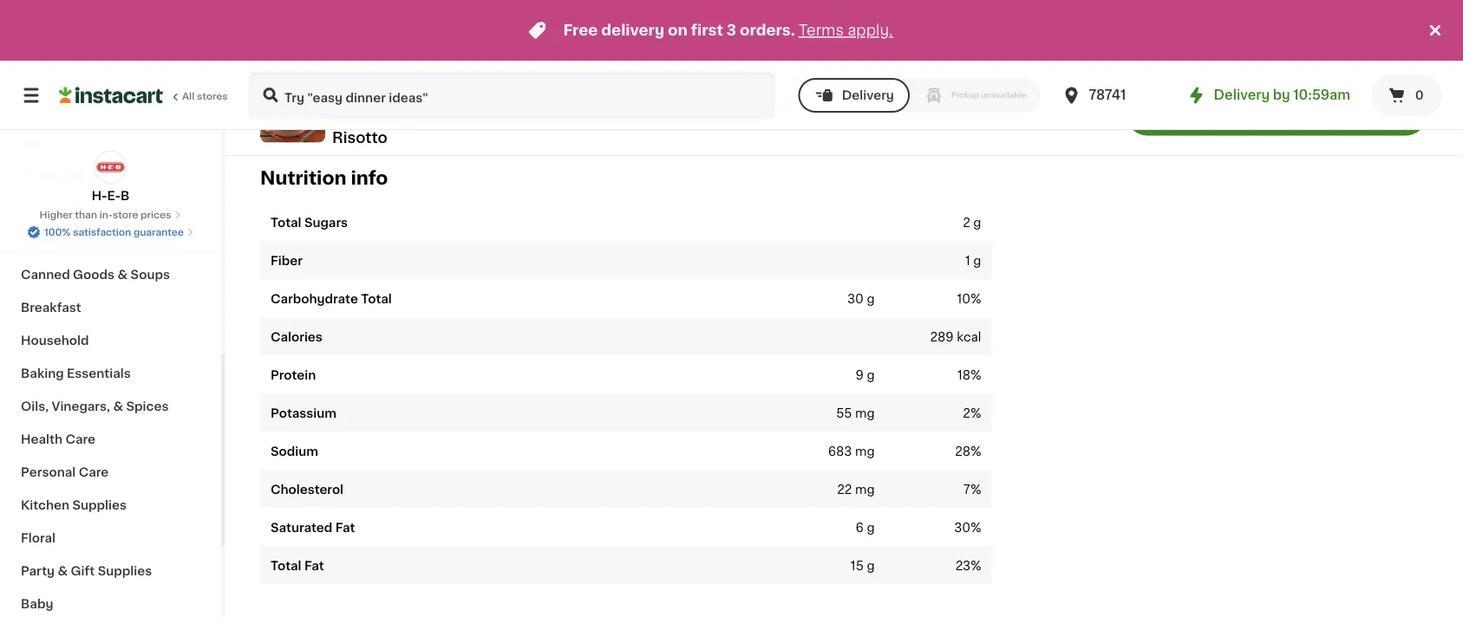 Task type: vqa. For each thing, say whether or not it's contained in the screenshot.


Task type: describe. For each thing, give the bounding box(es) containing it.
6 g
[[856, 522, 875, 534]]

0 vertical spatial continue
[[678, 55, 734, 67]]

fiber
[[271, 255, 303, 267]]

gift
[[71, 566, 95, 578]]

should
[[560, 124, 601, 136]]

18 %
[[958, 369, 982, 381]]

289 kcal
[[930, 331, 982, 343]]

1 horizontal spatial add
[[606, 72, 630, 84]]

g for 1 g
[[974, 255, 982, 267]]

floral link
[[10, 522, 211, 555]]

1 horizontal spatial is
[[745, 89, 754, 101]]

protein
[[271, 369, 316, 381]]

delivery
[[601, 23, 665, 38]]

0 horizontal spatial stirring
[[382, 89, 425, 101]]

100% satisfaction guarantee button
[[27, 222, 194, 239]]

risotto
[[332, 130, 388, 145]]

% for 23
[[971, 560, 982, 572]]

simmer.
[[733, 37, 781, 49]]

meanwhile,
[[304, 37, 372, 49]]

h-e-b logo image
[[94, 151, 127, 184]]

9
[[856, 369, 864, 381]]

condiments
[[21, 236, 98, 248]]

23 %
[[956, 560, 982, 572]]

take
[[604, 124, 630, 136]]

0 vertical spatial cup
[[381, 55, 404, 67]]

oils, vinegars, & spices
[[21, 401, 169, 413]]

condiments & sauces link
[[10, 226, 211, 259]]

1 horizontal spatial cook
[[753, 55, 783, 67]]

broth down simmer.
[[731, 72, 763, 84]]

22 mg
[[837, 484, 875, 496]]

1 vertical spatial total
[[361, 293, 392, 305]]

h-e-b
[[92, 190, 130, 202]]

18
[[958, 369, 971, 381]]

foods
[[81, 170, 120, 182]]

0 horizontal spatial add
[[368, 107, 393, 119]]

100% satisfaction guarantee
[[44, 228, 184, 237]]

2 vertical spatial cup
[[542, 107, 566, 119]]

nutrition info
[[260, 169, 388, 187]]

7
[[964, 484, 971, 496]]

(this
[[526, 124, 556, 136]]

bring
[[506, 37, 537, 49]]

baking
[[21, 368, 64, 380]]

canned goods & soups
[[21, 269, 170, 281]]

2 horizontal spatial cup
[[704, 72, 727, 84]]

cholesterol
[[271, 484, 344, 496]]

floral
[[21, 533, 56, 545]]

all
[[182, 92, 195, 101]]

1 horizontal spatial a
[[592, 37, 599, 49]]

stores
[[197, 92, 228, 101]]

1 vertical spatial rice
[[304, 89, 327, 101]]

carbohydrate
[[271, 293, 358, 305]]

prepared foods
[[21, 170, 120, 182]]

1 horizontal spatial 1
[[966, 255, 971, 267]]

personal care
[[21, 467, 109, 479]]

party
[[21, 566, 55, 578]]

100%
[[44, 228, 71, 237]]

2 %
[[963, 407, 982, 420]]

fat for saturated fat
[[335, 522, 355, 534]]

saturated fat
[[271, 522, 355, 534]]

canned goods & soups link
[[10, 259, 211, 291]]

baby link
[[10, 588, 211, 618]]

party & gift supplies link
[[10, 555, 211, 588]]

first
[[691, 23, 723, 38]]

time,
[[594, 107, 625, 119]]

has
[[340, 124, 361, 136]]

1 vertical spatial until
[[656, 89, 682, 101]]

% for 30
[[971, 522, 982, 534]]

b
[[121, 190, 130, 202]]

store
[[113, 210, 138, 220]]

broth right 'bring'
[[540, 37, 573, 49]]

time.
[[493, 124, 523, 136]]

kitchen
[[21, 500, 69, 512]]

78741 button
[[1061, 71, 1166, 120]]

1 vertical spatial stir
[[633, 89, 652, 101]]

23
[[956, 560, 971, 572]]

total for total sugars
[[271, 217, 301, 229]]

broth down saucepan,
[[407, 55, 440, 67]]

terms
[[799, 23, 844, 38]]

1 vertical spatial and
[[786, 55, 809, 67]]

total sugars
[[271, 217, 348, 229]]

in
[[376, 37, 386, 49]]

deli
[[21, 137, 46, 149]]

ingredients
[[1229, 105, 1318, 120]]

1 vertical spatial another
[[634, 72, 681, 84]]

add inside button
[[1181, 105, 1212, 120]]

reduce
[[631, 37, 673, 49]]

h-e-b link
[[92, 151, 130, 205]]

0 vertical spatial until
[[439, 72, 465, 84]]

7 %
[[964, 484, 982, 496]]

28
[[955, 446, 971, 458]]

service type group
[[799, 78, 1041, 113]]

20
[[665, 124, 681, 136]]

0 horizontal spatial a
[[584, 107, 591, 119]]

instacart logo image
[[59, 85, 163, 106]]

medium
[[356, 72, 406, 84]]

free
[[563, 23, 598, 38]]

soups
[[131, 269, 170, 281]]

30 g
[[847, 293, 875, 305]]

1 horizontal spatial heat
[[677, 37, 704, 49]]

limited time offer region
[[0, 0, 1425, 61]]

10
[[957, 293, 971, 305]]

1 vertical spatial heat
[[409, 72, 436, 84]]

higher
[[40, 210, 73, 220]]

0 vertical spatial stir
[[304, 72, 323, 84]]

g for 6 g
[[867, 522, 875, 534]]

higher than in-store prices link
[[40, 208, 182, 222]]

party & gift supplies
[[21, 566, 152, 578]]

2 g
[[963, 217, 982, 229]]

1 vertical spatial supplies
[[98, 566, 152, 578]]

satisfaction
[[73, 228, 131, 237]]

1 inside meanwhile, in another saucepan, bring broth to a boil; reduce heat and simmer. slowly add 1 cup broth to the rice mixture, stirring constantly. continue to cook and stir over medium heat until the liquid is absorbed. add another 1/2 cup broth to the rice mixture, stirring constantly. continue to cook and stir until the liquid is absorbed. add the remaining broth, 1/2 cup at a time, stirring constantly until the broth has been absorbed each time. (this should take 15 to 20 minutes.)
[[373, 55, 378, 67]]



Task type: locate. For each thing, give the bounding box(es) containing it.
cup up constantly
[[704, 72, 727, 84]]

0 horizontal spatial 30
[[847, 293, 864, 305]]

2 up the 1 g
[[963, 217, 971, 229]]

0 horizontal spatial constantly.
[[428, 89, 496, 101]]

household
[[21, 335, 89, 347]]

liquid up broth,
[[492, 72, 525, 84]]

mixture, down 'over'
[[330, 89, 379, 101]]

0 horizontal spatial another
[[389, 37, 437, 49]]

g right the 6
[[867, 522, 875, 534]]

over
[[326, 72, 353, 84]]

0 horizontal spatial mixture,
[[330, 89, 379, 101]]

1 g
[[966, 255, 982, 267]]

absorbed
[[398, 124, 457, 136]]

condiments & sauces
[[21, 236, 160, 248]]

rice down saucepan,
[[482, 55, 505, 67]]

meanwhile, in another saucepan, bring broth to a boil; reduce heat and simmer. slowly add 1 cup broth to the rice mixture, stirring constantly. continue to cook and stir over medium heat until the liquid is absorbed. add another 1/2 cup broth to the rice mixture, stirring constantly. continue to cook and stir until the liquid is absorbed. add the remaining broth, 1/2 cup at a time, stirring constantly until the broth has been absorbed each time. (this should take 15 to 20 minutes.)
[[304, 37, 809, 136]]

continue up broth,
[[499, 89, 555, 101]]

5 % from the top
[[971, 484, 982, 496]]

1 vertical spatial 30
[[954, 522, 971, 534]]

0 horizontal spatial stir
[[304, 72, 323, 84]]

% up 7 %
[[971, 446, 982, 458]]

0 horizontal spatial is
[[528, 72, 538, 84]]

15
[[633, 124, 646, 136], [851, 560, 864, 572]]

delivery for delivery by 10:59am
[[1214, 89, 1270, 101]]

care for personal care
[[79, 467, 109, 479]]

1 horizontal spatial constantly.
[[607, 55, 675, 67]]

1 vertical spatial goods
[[73, 269, 115, 281]]

mg right 683
[[855, 446, 875, 458]]

0 horizontal spatial continue
[[499, 89, 555, 101]]

e-
[[107, 190, 121, 202]]

6 % from the top
[[971, 522, 982, 534]]

1 horizontal spatial mixture,
[[508, 55, 558, 67]]

g down 6 g
[[867, 560, 875, 572]]

goods for dry
[[47, 203, 88, 215]]

add
[[606, 72, 630, 84], [1181, 105, 1212, 120], [368, 107, 393, 119]]

dry goods & pasta
[[21, 203, 139, 215]]

& inside 'link'
[[113, 401, 123, 413]]

% for 7
[[971, 484, 982, 496]]

add 5 ingredients to cart button
[[1125, 89, 1429, 136]]

1 vertical spatial 1/2
[[522, 107, 539, 119]]

mg for 55 mg
[[855, 407, 875, 420]]

mg right 22
[[855, 484, 875, 496]]

liquid up constantly
[[708, 89, 741, 101]]

supplies up baby 'link'
[[98, 566, 152, 578]]

0 horizontal spatial heat
[[409, 72, 436, 84]]

apply.
[[848, 23, 893, 38]]

in-
[[100, 210, 113, 220]]

oils, vinegars, & spices link
[[10, 390, 211, 423]]

0 horizontal spatial and
[[607, 89, 630, 101]]

0 horizontal spatial rice
[[304, 89, 327, 101]]

0 vertical spatial mg
[[855, 407, 875, 420]]

kcal
[[957, 331, 982, 343]]

delivery inside 'link'
[[1214, 89, 1270, 101]]

sodium
[[271, 446, 318, 458]]

1 horizontal spatial fat
[[335, 522, 355, 534]]

% for 2
[[971, 407, 982, 420]]

broth
[[540, 37, 573, 49], [407, 55, 440, 67], [731, 72, 763, 84], [304, 124, 336, 136]]

0
[[1415, 89, 1424, 101]]

constantly
[[673, 107, 738, 119]]

prepared foods link
[[10, 160, 211, 193]]

15 inside meanwhile, in another saucepan, bring broth to a boil; reduce heat and simmer. slowly add 1 cup broth to the rice mixture, stirring constantly. continue to cook and stir over medium heat until the liquid is absorbed. add another 1/2 cup broth to the rice mixture, stirring constantly. continue to cook and stir until the liquid is absorbed. add the remaining broth, 1/2 cup at a time, stirring constantly until the broth has been absorbed each time. (this should take 15 to 20 minutes.)
[[633, 124, 646, 136]]

% down the 30 %
[[971, 560, 982, 572]]

stir down slowly
[[304, 72, 323, 84]]

1 vertical spatial constantly.
[[428, 89, 496, 101]]

h-
[[92, 190, 107, 202]]

absorbed. up at
[[541, 72, 603, 84]]

fat right saturated
[[335, 522, 355, 534]]

1/2 up constantly
[[684, 72, 701, 84]]

continue down first
[[678, 55, 734, 67]]

0 vertical spatial and
[[707, 37, 730, 49]]

is down 'bring'
[[528, 72, 538, 84]]

2 vertical spatial mg
[[855, 484, 875, 496]]

info
[[351, 169, 388, 187]]

30 for 30 %
[[954, 522, 971, 534]]

30
[[847, 293, 864, 305], [954, 522, 971, 534]]

goods for canned
[[73, 269, 115, 281]]

baby
[[21, 599, 53, 611]]

add left 5
[[1181, 105, 1212, 120]]

0 vertical spatial total
[[271, 217, 301, 229]]

essentials
[[67, 368, 131, 380]]

30 for 30 g
[[847, 293, 864, 305]]

1 vertical spatial 2
[[963, 407, 971, 420]]

& for pasta
[[91, 203, 101, 215]]

total down saturated
[[271, 560, 301, 572]]

1 vertical spatial continue
[[499, 89, 555, 101]]

delivery down apply.
[[842, 89, 894, 101]]

0 vertical spatial constantly.
[[607, 55, 675, 67]]

4 % from the top
[[971, 446, 982, 458]]

2 vertical spatial stirring
[[628, 107, 670, 119]]

calories
[[271, 331, 323, 343]]

0 vertical spatial a
[[592, 37, 599, 49]]

% for 18
[[971, 369, 982, 381]]

0 vertical spatial mixture,
[[508, 55, 558, 67]]

% up 2 %
[[971, 369, 982, 381]]

a
[[592, 37, 599, 49], [584, 107, 591, 119]]

supplies up floral 'link'
[[72, 500, 127, 512]]

1 % from the top
[[971, 293, 982, 305]]

22
[[837, 484, 852, 496]]

289
[[930, 331, 954, 343]]

care
[[65, 434, 95, 446], [79, 467, 109, 479]]

1 vertical spatial stirring
[[382, 89, 425, 101]]

mg for 683 mg
[[855, 446, 875, 458]]

0 horizontal spatial 1
[[373, 55, 378, 67]]

g right 9
[[867, 369, 875, 381]]

add up been
[[368, 107, 393, 119]]

heat right reduce
[[677, 37, 704, 49]]

g up 9 g
[[867, 293, 875, 305]]

0 vertical spatial cook
[[753, 55, 783, 67]]

3
[[727, 23, 737, 38]]

stir down reduce
[[633, 89, 652, 101]]

care down 'health care' 'link'
[[79, 467, 109, 479]]

1 2 from the top
[[963, 217, 971, 229]]

1 up 10 %
[[966, 255, 971, 267]]

2 for 2 %
[[963, 407, 971, 420]]

1 vertical spatial fat
[[304, 560, 324, 572]]

0 vertical spatial liquid
[[492, 72, 525, 84]]

1 horizontal spatial 30
[[954, 522, 971, 534]]

cook up at
[[574, 89, 604, 101]]

saturated
[[271, 522, 332, 534]]

a right at
[[584, 107, 591, 119]]

1 vertical spatial cook
[[574, 89, 604, 101]]

care inside 'link'
[[65, 434, 95, 446]]

baking essentials link
[[10, 357, 211, 390]]

fat
[[335, 522, 355, 534], [304, 560, 324, 572]]

oils,
[[21, 401, 49, 413]]

than
[[75, 210, 97, 220]]

rice
[[482, 55, 505, 67], [304, 89, 327, 101]]

2 vertical spatial total
[[271, 560, 301, 572]]

1 vertical spatial 15
[[851, 560, 864, 572]]

free delivery on first 3 orders. terms apply.
[[563, 23, 893, 38]]

55
[[836, 407, 852, 420]]

orders.
[[740, 23, 795, 38]]

liquid
[[492, 72, 525, 84], [708, 89, 741, 101]]

g for 2 g
[[974, 217, 982, 229]]

constantly. up remaining
[[428, 89, 496, 101]]

g for 15 g
[[867, 560, 875, 572]]

1 horizontal spatial cup
[[542, 107, 566, 119]]

1 vertical spatial is
[[745, 89, 754, 101]]

g for 9 g
[[867, 369, 875, 381]]

&
[[91, 203, 101, 215], [101, 236, 111, 248], [118, 269, 128, 281], [113, 401, 123, 413], [58, 566, 68, 578]]

0 horizontal spatial fat
[[304, 560, 324, 572]]

by
[[1273, 89, 1290, 101]]

30 up 9
[[847, 293, 864, 305]]

goods up 100%
[[47, 203, 88, 215]]

1 mg from the top
[[855, 407, 875, 420]]

0 vertical spatial 15
[[633, 124, 646, 136]]

1 vertical spatial absorbed.
[[304, 107, 365, 119]]

mg right 55
[[855, 407, 875, 420]]

add down the boil;
[[606, 72, 630, 84]]

until
[[439, 72, 465, 84], [656, 89, 682, 101], [741, 107, 768, 119]]

% down the 1 g
[[971, 293, 982, 305]]

0 horizontal spatial cup
[[381, 55, 404, 67]]

another down reduce
[[634, 72, 681, 84]]

until up 20
[[656, 89, 682, 101]]

30 up the "23"
[[954, 522, 971, 534]]

at
[[569, 107, 581, 119]]

1 horizontal spatial and
[[707, 37, 730, 49]]

2 vertical spatial until
[[741, 107, 768, 119]]

0 horizontal spatial absorbed.
[[304, 107, 365, 119]]

3 % from the top
[[971, 407, 982, 420]]

0 button
[[1372, 75, 1443, 116]]

a left the boil;
[[592, 37, 599, 49]]

absorbed. up has on the left top
[[304, 107, 365, 119]]

1 horizontal spatial liquid
[[708, 89, 741, 101]]

all stores
[[182, 92, 228, 101]]

goods inside dry goods & pasta link
[[47, 203, 88, 215]]

2 horizontal spatial and
[[786, 55, 809, 67]]

1 horizontal spatial 1/2
[[684, 72, 701, 84]]

1/2 up (this
[[522, 107, 539, 119]]

3 mg from the top
[[855, 484, 875, 496]]

total for total fat
[[271, 560, 301, 572]]

mg for 22 mg
[[855, 484, 875, 496]]

care down vinegars,
[[65, 434, 95, 446]]

% for 10
[[971, 293, 982, 305]]

1 horizontal spatial 15
[[851, 560, 864, 572]]

is down simmer.
[[745, 89, 754, 101]]

2 up 28 %
[[963, 407, 971, 420]]

1 vertical spatial mg
[[855, 446, 875, 458]]

1 vertical spatial care
[[79, 467, 109, 479]]

g up the 1 g
[[974, 217, 982, 229]]

15 g
[[851, 560, 875, 572]]

1 horizontal spatial delivery
[[1214, 89, 1270, 101]]

15 down the 6
[[851, 560, 864, 572]]

stirring up 20
[[628, 107, 670, 119]]

0 vertical spatial care
[[65, 434, 95, 446]]

delivery inside button
[[842, 89, 894, 101]]

goods inside the canned goods & soups link
[[73, 269, 115, 281]]

add 5 ingredients to cart
[[1181, 105, 1373, 120]]

health care link
[[10, 423, 211, 456]]

15 right take
[[633, 124, 646, 136]]

7 % from the top
[[971, 560, 982, 572]]

total up fiber on the top left
[[271, 217, 301, 229]]

mixture,
[[508, 55, 558, 67], [330, 89, 379, 101]]

& for soups
[[118, 269, 128, 281]]

2 % from the top
[[971, 369, 982, 381]]

0 vertical spatial fat
[[335, 522, 355, 534]]

on
[[668, 23, 688, 38]]

683
[[828, 446, 852, 458]]

0 vertical spatial rice
[[482, 55, 505, 67]]

carbohydrate total
[[271, 293, 392, 305]]

minutes.)
[[684, 124, 741, 136]]

sauces
[[114, 236, 160, 248]]

0 vertical spatial stirring
[[561, 55, 604, 67]]

2
[[963, 217, 971, 229], [963, 407, 971, 420]]

0 horizontal spatial 1/2
[[522, 107, 539, 119]]

0 horizontal spatial delivery
[[842, 89, 894, 101]]

% down "18 %"
[[971, 407, 982, 420]]

and down terms
[[786, 55, 809, 67]]

broth left has on the left top
[[304, 124, 336, 136]]

boil;
[[602, 37, 628, 49]]

1/2
[[684, 72, 701, 84], [522, 107, 539, 119]]

1 horizontal spatial continue
[[678, 55, 734, 67]]

Search field
[[250, 73, 774, 118]]

add
[[347, 55, 370, 67]]

baking essentials
[[21, 368, 131, 380]]

goods down condiments & sauces
[[73, 269, 115, 281]]

1 horizontal spatial stirring
[[561, 55, 604, 67]]

0 vertical spatial 2
[[963, 217, 971, 229]]

0 vertical spatial 1/2
[[684, 72, 701, 84]]

2 mg from the top
[[855, 446, 875, 458]]

stirring down 'free'
[[561, 55, 604, 67]]

g
[[974, 217, 982, 229], [974, 255, 982, 267], [867, 293, 875, 305], [867, 369, 875, 381], [867, 522, 875, 534], [867, 560, 875, 572]]

total right carbohydrate
[[361, 293, 392, 305]]

stirring down medium
[[382, 89, 425, 101]]

delivery for delivery
[[842, 89, 894, 101]]

to
[[576, 37, 589, 49], [443, 55, 456, 67], [737, 55, 750, 67], [766, 72, 779, 84], [558, 89, 571, 101], [1322, 105, 1338, 120], [649, 124, 662, 136]]

is
[[528, 72, 538, 84], [745, 89, 754, 101]]

spices
[[126, 401, 169, 413]]

dry goods & pasta link
[[10, 193, 211, 226]]

and left simmer.
[[707, 37, 730, 49]]

2 horizontal spatial stirring
[[628, 107, 670, 119]]

0 vertical spatial heat
[[677, 37, 704, 49]]

1 vertical spatial cup
[[704, 72, 727, 84]]

until up remaining
[[439, 72, 465, 84]]

0 vertical spatial supplies
[[72, 500, 127, 512]]

cook down simmer.
[[753, 55, 783, 67]]

higher than in-store prices
[[40, 210, 171, 220]]

1 right add at the left of the page
[[373, 55, 378, 67]]

fat down saturated fat
[[304, 560, 324, 572]]

10 %
[[957, 293, 982, 305]]

& for spices
[[113, 401, 123, 413]]

mixture, down 'bring'
[[508, 55, 558, 67]]

0 vertical spatial 30
[[847, 293, 864, 305]]

prices
[[141, 210, 171, 220]]

1 horizontal spatial another
[[634, 72, 681, 84]]

2 vertical spatial and
[[607, 89, 630, 101]]

2 for 2 g
[[963, 217, 971, 229]]

% down 28 %
[[971, 484, 982, 496]]

delivery up 5
[[1214, 89, 1270, 101]]

0 vertical spatial absorbed.
[[541, 72, 603, 84]]

constantly. down reduce
[[607, 55, 675, 67]]

nutrition
[[260, 169, 347, 187]]

until right constantly
[[741, 107, 768, 119]]

None search field
[[248, 71, 776, 120]]

heat right medium
[[409, 72, 436, 84]]

another right in
[[389, 37, 437, 49]]

683 mg
[[828, 446, 875, 458]]

% down 7 %
[[971, 522, 982, 534]]

0 vertical spatial another
[[389, 37, 437, 49]]

g for 30 g
[[867, 293, 875, 305]]

rice down 'over'
[[304, 89, 327, 101]]

and up "time,"
[[607, 89, 630, 101]]

0 vertical spatial is
[[528, 72, 538, 84]]

1 horizontal spatial rice
[[482, 55, 505, 67]]

cup down in
[[381, 55, 404, 67]]

the
[[459, 55, 479, 67], [468, 72, 489, 84], [782, 72, 802, 84], [685, 89, 705, 101], [396, 107, 416, 119], [771, 107, 791, 119]]

0 vertical spatial 1
[[373, 55, 378, 67]]

cup left at
[[542, 107, 566, 119]]

1 vertical spatial liquid
[[708, 89, 741, 101]]

2 2 from the top
[[963, 407, 971, 420]]

2 horizontal spatial until
[[741, 107, 768, 119]]

fat for total fat
[[304, 560, 324, 572]]

personal care link
[[10, 456, 211, 489]]

1 vertical spatial a
[[584, 107, 591, 119]]

to inside button
[[1322, 105, 1338, 120]]

pasta
[[104, 203, 139, 215]]

g down 2 g
[[974, 255, 982, 267]]

care for health care
[[65, 434, 95, 446]]

slowly
[[304, 55, 343, 67]]

0 horizontal spatial liquid
[[492, 72, 525, 84]]

sugars
[[304, 217, 348, 229]]

% for 28
[[971, 446, 982, 458]]

heat
[[677, 37, 704, 49], [409, 72, 436, 84]]

1 horizontal spatial until
[[656, 89, 682, 101]]

0 horizontal spatial 15
[[633, 124, 646, 136]]



